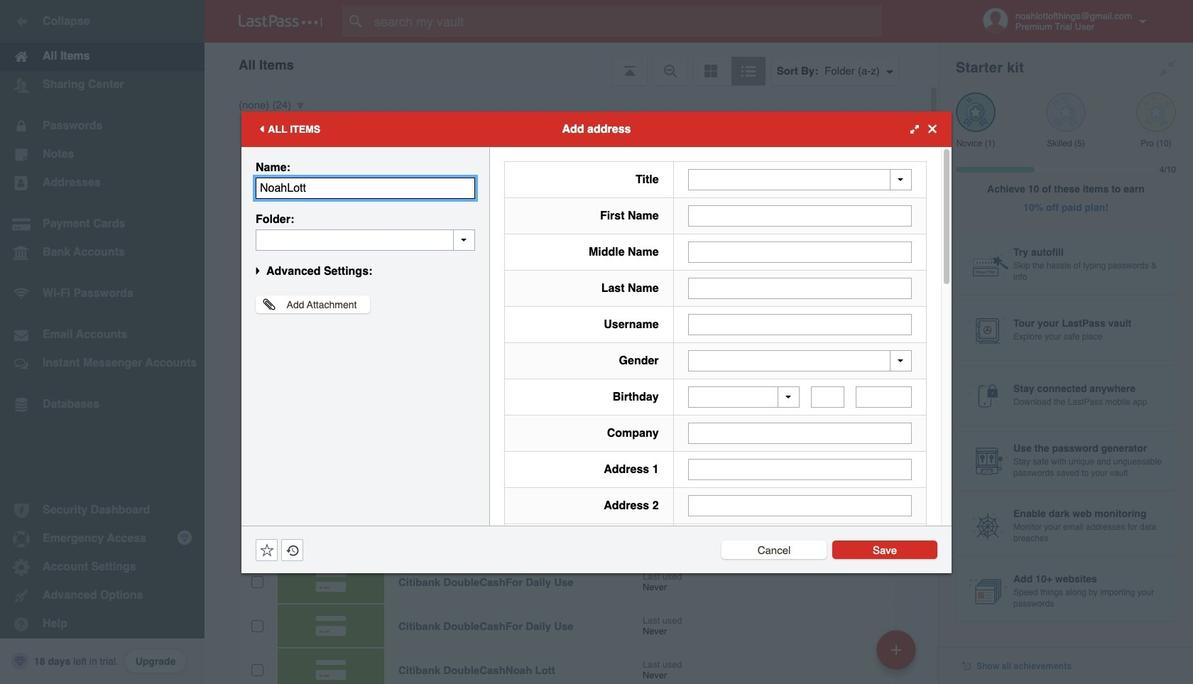Task type: locate. For each thing, give the bounding box(es) containing it.
None text field
[[256, 177, 475, 199], [688, 205, 912, 226], [688, 314, 912, 335], [688, 423, 912, 444], [256, 177, 475, 199], [688, 205, 912, 226], [688, 314, 912, 335], [688, 423, 912, 444]]

lastpass image
[[239, 15, 323, 28]]

None text field
[[256, 229, 475, 250], [688, 241, 912, 263], [688, 278, 912, 299], [812, 387, 845, 408], [856, 387, 912, 408], [688, 459, 912, 480], [688, 495, 912, 517], [256, 229, 475, 250], [688, 241, 912, 263], [688, 278, 912, 299], [812, 387, 845, 408], [856, 387, 912, 408], [688, 459, 912, 480], [688, 495, 912, 517]]

dialog
[[242, 111, 952, 684]]

new item image
[[892, 645, 902, 655]]

new item navigation
[[872, 626, 925, 684]]

vault options navigation
[[205, 43, 939, 85]]



Task type: vqa. For each thing, say whether or not it's contained in the screenshot.
New item element
no



Task type: describe. For each thing, give the bounding box(es) containing it.
Search search field
[[343, 6, 910, 37]]

search my vault text field
[[343, 6, 910, 37]]

main navigation navigation
[[0, 0, 205, 684]]



